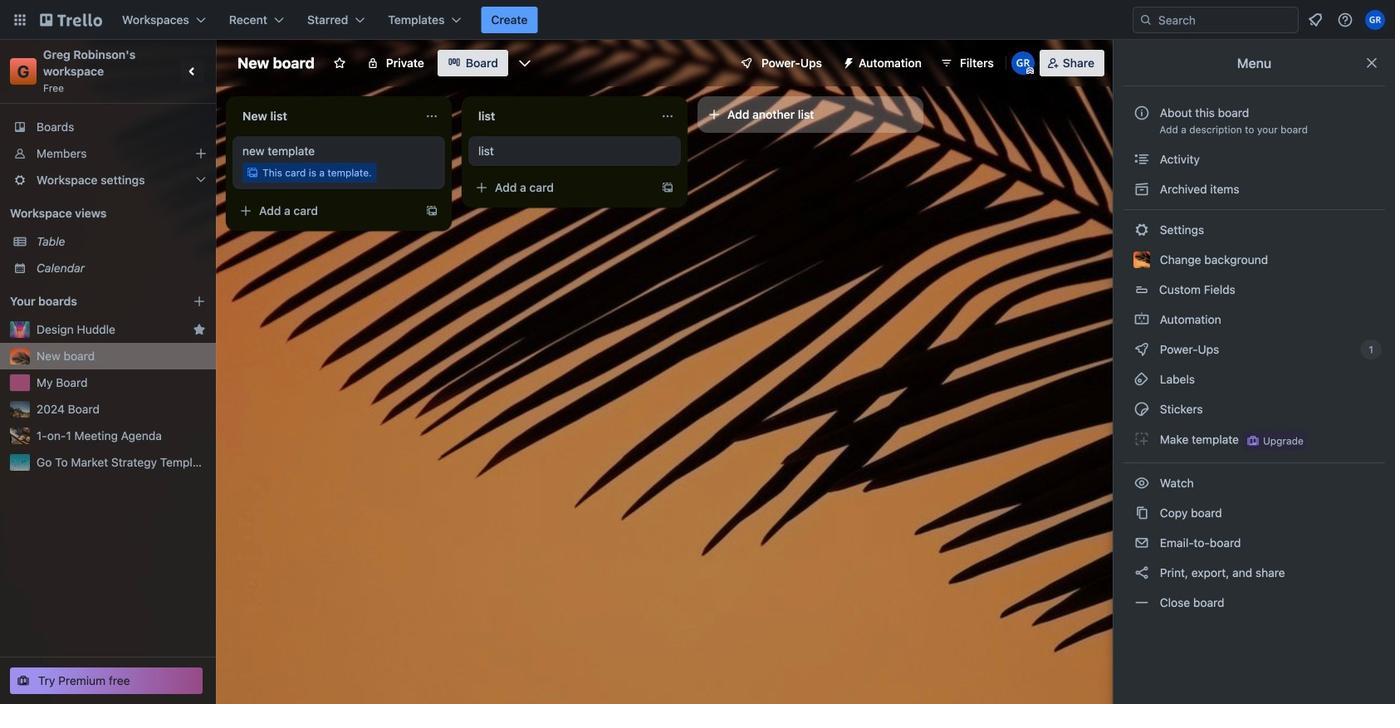 Task type: describe. For each thing, give the bounding box(es) containing it.
Search field
[[1153, 8, 1298, 32]]

6 sm image from the top
[[1133, 595, 1150, 611]]

1 sm image from the top
[[1133, 151, 1150, 168]]

3 sm image from the top
[[1133, 371, 1150, 388]]

greg robinson (gregrobinson96) image
[[1365, 10, 1385, 30]]

customize views image
[[516, 55, 533, 71]]

your boards with 6 items element
[[10, 291, 168, 311]]

0 notifications image
[[1305, 10, 1325, 30]]

add board image
[[193, 295, 206, 308]]

star or unstar board image
[[333, 56, 346, 70]]



Task type: vqa. For each thing, say whether or not it's contained in the screenshot.
Explore more templates link
no



Task type: locate. For each thing, give the bounding box(es) containing it.
sm image
[[835, 50, 859, 73], [1133, 181, 1150, 198], [1133, 311, 1150, 328], [1133, 341, 1150, 358], [1133, 401, 1150, 418], [1133, 431, 1150, 448], [1133, 535, 1150, 551], [1133, 565, 1150, 581]]

0 horizontal spatial create from template… image
[[425, 204, 438, 218]]

open information menu image
[[1337, 12, 1353, 28]]

back to home image
[[40, 7, 102, 33]]

1 vertical spatial create from template… image
[[425, 204, 438, 218]]

0 vertical spatial create from template… image
[[661, 181, 674, 194]]

search image
[[1139, 13, 1153, 27]]

this member is an admin of this board. image
[[1026, 67, 1034, 75]]

None text field
[[233, 103, 419, 130]]

Board name text field
[[229, 50, 323, 76]]

sm image
[[1133, 151, 1150, 168], [1133, 222, 1150, 238], [1133, 371, 1150, 388], [1133, 475, 1150, 492], [1133, 505, 1150, 521], [1133, 595, 1150, 611]]

workspace navigation collapse icon image
[[181, 60, 204, 83]]

primary element
[[0, 0, 1395, 40]]

5 sm image from the top
[[1133, 505, 1150, 521]]

1 horizontal spatial create from template… image
[[661, 181, 674, 194]]

greg robinson (gregrobinson96) image
[[1011, 51, 1034, 75]]

create from template… image
[[661, 181, 674, 194], [425, 204, 438, 218]]

4 sm image from the top
[[1133, 475, 1150, 492]]

2 sm image from the top
[[1133, 222, 1150, 238]]

starred icon image
[[193, 323, 206, 336]]

None text field
[[468, 103, 654, 130]]



